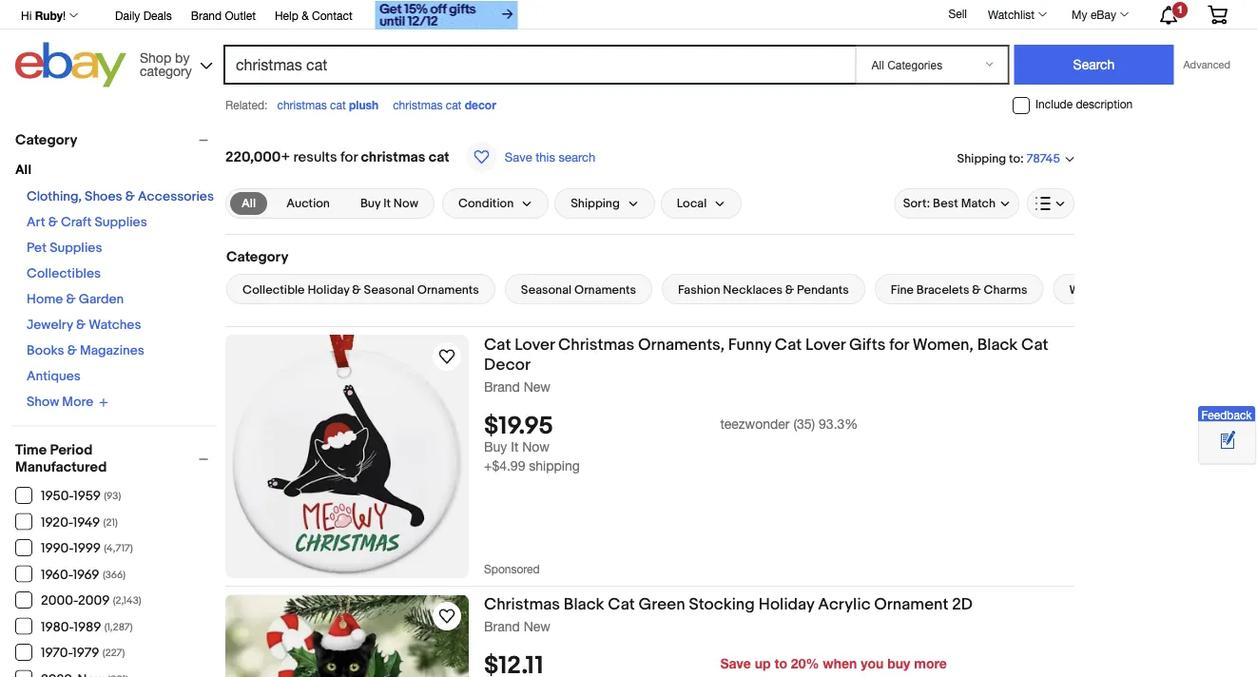 Task type: vqa. For each thing, say whether or not it's contained in the screenshot.
Advanced link
yes



Task type: describe. For each thing, give the bounding box(es) containing it.
pendants
[[797, 282, 849, 297]]

best
[[933, 196, 959, 211]]

help & contact
[[275, 9, 353, 22]]

get an extra 15% off image
[[375, 1, 518, 29]]

time period manufactured button
[[15, 442, 217, 476]]

bracelets
[[917, 282, 970, 297]]

local button
[[661, 188, 742, 219]]

cat right funny
[[775, 335, 802, 355]]

0 vertical spatial category
[[15, 131, 77, 148]]

watches
[[89, 317, 141, 333]]

2 seasonal from the left
[[521, 282, 572, 297]]

shop by category button
[[131, 42, 217, 83]]

my ebay link
[[1062, 3, 1138, 26]]

2000-2009 (2,143)
[[41, 593, 141, 609]]

seasonal ornaments
[[521, 282, 636, 297]]

results
[[293, 148, 337, 166]]

by
[[175, 49, 190, 65]]

(366)
[[103, 569, 126, 581]]

1950-1959 (93)
[[41, 488, 121, 505]]

+
[[281, 148, 290, 166]]

christmas for christmas cat plush
[[277, 98, 327, 111]]

include description
[[1036, 98, 1133, 111]]

cat lover christmas ornaments, funny cat lover gifts for women, black cat decor heading
[[484, 335, 1049, 375]]

christmas for christmas cat decor
[[393, 98, 443, 111]]

fashion
[[678, 282, 720, 297]]

pet supplies link
[[27, 240, 102, 256]]

necklaces
[[723, 282, 783, 297]]

christmas black cat green stocking holiday acrylic ornament 2d heading
[[484, 594, 973, 614]]

my
[[1072, 8, 1088, 21]]

garlands
[[1121, 282, 1172, 297]]

time period manufactured
[[15, 442, 107, 476]]

home & garden link
[[27, 292, 124, 308]]

& left the charms
[[972, 282, 981, 297]]

antiques
[[27, 369, 81, 385]]

funny
[[728, 335, 771, 355]]

1979
[[73, 645, 99, 662]]

your shopping cart image
[[1207, 5, 1229, 24]]

fashion necklaces & pendants link
[[662, 274, 865, 304]]

1920-
[[41, 515, 73, 531]]

shoes
[[85, 189, 122, 205]]

sort:
[[903, 196, 930, 211]]

my ebay
[[1072, 8, 1117, 21]]

local
[[677, 196, 707, 211]]

show
[[27, 394, 59, 410]]

watchlist link
[[978, 3, 1056, 26]]

books & magazines link
[[27, 343, 144, 359]]

jewelry & watches link
[[27, 317, 141, 333]]

accessories
[[138, 189, 214, 205]]

cat lover christmas ornaments, funny cat lover gifts for women, black cat decor link
[[484, 335, 1075, 378]]

1989
[[74, 619, 101, 635]]

watchlist
[[988, 8, 1035, 21]]

fine bracelets & charms
[[891, 282, 1028, 297]]

listing options selector. list view selected. image
[[1036, 196, 1066, 211]]

cat inside christmas black cat green stocking holiday acrylic ornament 2d brand new
[[608, 594, 635, 614]]

shop by category banner
[[10, 0, 1242, 92]]

collectible holiday & seasonal ornaments link
[[226, 274, 495, 304]]

cat down the charms
[[1022, 335, 1049, 355]]

none submit inside the shop by category banner
[[1014, 45, 1174, 85]]

& up books & magazines "link"
[[76, 317, 86, 333]]

show more
[[27, 394, 93, 410]]

for inside cat lover christmas ornaments, funny cat lover gifts for women, black cat decor brand new
[[890, 335, 909, 355]]

craft
[[61, 214, 92, 231]]

garden
[[79, 292, 124, 308]]

now inside teezwonder (35) 93.3% buy it now +$4.99 shipping
[[522, 439, 550, 455]]

1999
[[73, 541, 101, 557]]

1959
[[73, 488, 101, 505]]

new inside cat lover christmas ornaments, funny cat lover gifts for women, black cat decor brand new
[[524, 379, 551, 394]]

(4,717)
[[104, 543, 133, 555]]

shipping to : 78745
[[957, 151, 1061, 166]]

stocking
[[689, 594, 755, 614]]

& right shoes
[[125, 189, 135, 205]]

shipping
[[529, 458, 580, 474]]

cat right watch cat lover christmas ornaments, funny cat lover gifts for women, black cat decor image
[[484, 335, 511, 355]]

christmas black cat green stocking holiday acrylic ornament 2d link
[[484, 594, 1075, 618]]

1 vertical spatial supplies
[[50, 240, 102, 256]]

1949
[[73, 515, 100, 531]]

1980-1989 (1,287)
[[41, 619, 133, 635]]

contact
[[312, 9, 353, 22]]

0 vertical spatial all
[[15, 162, 31, 178]]

holiday inside christmas black cat green stocking holiday acrylic ornament 2d brand new
[[759, 594, 815, 614]]

deals
[[143, 9, 172, 22]]

:
[[1021, 151, 1024, 166]]

art & craft supplies link
[[27, 214, 147, 231]]

gifts
[[849, 335, 886, 355]]

2 lover from the left
[[806, 335, 846, 355]]

$19.95 main content
[[225, 122, 1237, 677]]

condition button
[[442, 188, 549, 219]]

& right "art"
[[48, 214, 58, 231]]

& left plants
[[1175, 282, 1184, 297]]

plants
[[1186, 282, 1220, 297]]

collectible
[[243, 282, 305, 297]]

account navigation
[[10, 0, 1242, 32]]

brand outlet
[[191, 9, 256, 22]]

buy it now link
[[349, 192, 430, 215]]

when
[[823, 656, 857, 671]]

ornament
[[874, 594, 949, 614]]

sell
[[949, 7, 967, 20]]

& left pendants
[[785, 282, 794, 297]]

cat lover christmas ornaments, funny cat lover gifts for women, black cat decor brand new
[[484, 335, 1049, 394]]

christmas inside $19.95 main content
[[361, 148, 426, 166]]

books
[[27, 343, 64, 359]]

cat for decor
[[446, 98, 462, 111]]

$19.95
[[484, 412, 553, 442]]

220,000
[[225, 148, 281, 166]]

art
[[27, 214, 45, 231]]

save this search
[[505, 149, 596, 164]]

category
[[140, 63, 192, 78]]

sort: best match
[[903, 196, 996, 211]]

93.3%
[[819, 416, 858, 432]]



Task type: locate. For each thing, give the bounding box(es) containing it.
seasonal up decor
[[521, 282, 572, 297]]

1990-1999 (4,717)
[[41, 541, 133, 557]]

1 vertical spatial all
[[242, 196, 256, 211]]

shipping inside "shipping to : 78745"
[[957, 151, 1007, 166]]

cat down christmas cat decor
[[429, 148, 450, 166]]

advanced link
[[1174, 46, 1240, 84]]

1 new from the top
[[524, 379, 551, 394]]

christmas inside cat lover christmas ornaments, funny cat lover gifts for women, black cat decor brand new
[[558, 335, 635, 355]]

it inside teezwonder (35) 93.3% buy it now +$4.99 shipping
[[511, 439, 519, 455]]

1 vertical spatial new
[[524, 618, 551, 634]]

1 vertical spatial save
[[720, 656, 751, 671]]

cat left decor
[[446, 98, 462, 111]]

cat left plush
[[330, 98, 346, 111]]

1 vertical spatial to
[[775, 656, 788, 671]]

now left 'condition'
[[394, 196, 418, 211]]

seasonal
[[364, 282, 415, 297], [521, 282, 572, 297]]

0 vertical spatial black
[[977, 335, 1018, 355]]

0 horizontal spatial seasonal
[[364, 282, 415, 297]]

2 new from the top
[[524, 618, 551, 634]]

1 horizontal spatial seasonal
[[521, 282, 572, 297]]

1920-1949 (21)
[[41, 515, 118, 531]]

2 vertical spatial brand
[[484, 618, 520, 634]]

& right the 'help'
[[302, 9, 309, 22]]

now up shipping in the left of the page
[[522, 439, 550, 455]]

christmas black cat green stocking holiday acrylic ornament 2d brand new
[[484, 594, 973, 634]]

& inside the account navigation
[[302, 9, 309, 22]]

cat left green
[[608, 594, 635, 614]]

1 horizontal spatial buy
[[484, 439, 507, 455]]

save left the this at the left top of the page
[[505, 149, 532, 164]]

1 vertical spatial brand
[[484, 379, 520, 394]]

all link
[[230, 192, 267, 215]]

1960-
[[41, 567, 73, 583]]

shipping for shipping to : 78745
[[957, 151, 1007, 166]]

black inside christmas black cat green stocking holiday acrylic ornament 2d brand new
[[564, 594, 604, 614]]

save up to 20% when you buy more
[[720, 656, 947, 671]]

black inside cat lover christmas ornaments, funny cat lover gifts for women, black cat decor brand new
[[977, 335, 1018, 355]]

watch christmas black cat green stocking holiday acrylic ornament 2d image
[[436, 605, 458, 628]]

christmas
[[558, 335, 635, 355], [484, 594, 560, 614]]

0 horizontal spatial buy
[[360, 196, 381, 211]]

it down 220,000 + results for christmas cat
[[383, 196, 391, 211]]

hi ruby !
[[21, 9, 66, 22]]

ornaments down shipping "dropdown button"
[[574, 282, 636, 297]]

plush
[[349, 98, 379, 111]]

0 vertical spatial it
[[383, 196, 391, 211]]

shipping for shipping
[[571, 196, 620, 211]]

magazines
[[80, 343, 144, 359]]

buy inside teezwonder (35) 93.3% buy it now +$4.99 shipping
[[484, 439, 507, 455]]

shipping down search
[[571, 196, 620, 211]]

0 horizontal spatial ornaments
[[417, 282, 479, 297]]

help & contact link
[[275, 6, 353, 27]]

shop by category
[[140, 49, 192, 78]]

1 horizontal spatial ornaments
[[574, 282, 636, 297]]

1 ornaments from the left
[[417, 282, 479, 297]]

category up "clothing,"
[[15, 131, 77, 148]]

help
[[275, 9, 298, 22]]

black left green
[[564, 594, 604, 614]]

0 horizontal spatial save
[[505, 149, 532, 164]]

holiday left acrylic
[[759, 594, 815, 614]]

cat for plush
[[330, 98, 346, 111]]

all inside $19.95 main content
[[242, 196, 256, 211]]

1 horizontal spatial lover
[[806, 335, 846, 355]]

christmas up results
[[277, 98, 327, 111]]

(1,287)
[[104, 621, 133, 633]]

1969
[[73, 567, 99, 583]]

fine
[[891, 282, 914, 297]]

brand inside cat lover christmas ornaments, funny cat lover gifts for women, black cat decor brand new
[[484, 379, 520, 394]]

shipping left :
[[957, 151, 1007, 166]]

brand outlet link
[[191, 6, 256, 27]]

lover left gifts
[[806, 335, 846, 355]]

shipping inside "dropdown button"
[[571, 196, 620, 211]]

buy
[[360, 196, 381, 211], [484, 439, 507, 455]]

holiday
[[308, 282, 350, 297], [759, 594, 815, 614]]

it up +$4.99
[[511, 439, 519, 455]]

feedback
[[1202, 408, 1252, 422]]

for right gifts
[[890, 335, 909, 355]]

brand inside the account navigation
[[191, 9, 222, 22]]

All selected text field
[[242, 195, 256, 212]]

0 horizontal spatial black
[[564, 594, 604, 614]]

buy down 220,000 + results for christmas cat
[[360, 196, 381, 211]]

time
[[15, 442, 47, 459]]

women,
[[913, 335, 974, 355]]

category up collectible
[[226, 248, 289, 265]]

1970-
[[41, 645, 73, 662]]

new right watch christmas black cat green stocking holiday acrylic ornament 2d image
[[524, 618, 551, 634]]

auction link
[[275, 192, 341, 215]]

0 horizontal spatial holiday
[[308, 282, 350, 297]]

1 horizontal spatial to
[[1009, 151, 1021, 166]]

1 horizontal spatial black
[[977, 335, 1018, 355]]

new inside christmas black cat green stocking holiday acrylic ornament 2d brand new
[[524, 618, 551, 634]]

new down decor
[[524, 379, 551, 394]]

home
[[27, 292, 63, 308]]

& right home
[[66, 292, 76, 308]]

(21)
[[103, 516, 118, 529]]

0 vertical spatial christmas
[[558, 335, 635, 355]]

1 horizontal spatial save
[[720, 656, 751, 671]]

fashion necklaces & pendants
[[678, 282, 849, 297]]

0 horizontal spatial to
[[775, 656, 788, 671]]

1 vertical spatial category
[[226, 248, 289, 265]]

0 vertical spatial to
[[1009, 151, 1021, 166]]

save for save this search
[[505, 149, 532, 164]]

wreaths, garlands & plants link
[[1053, 274, 1236, 304]]

lover down seasonal ornaments
[[515, 335, 555, 355]]

collectibles link
[[27, 266, 101, 282]]

decor
[[465, 98, 496, 111]]

ruby
[[35, 9, 63, 22]]

0 vertical spatial supplies
[[95, 214, 147, 231]]

supplies down clothing, shoes & accessories link
[[95, 214, 147, 231]]

more
[[914, 656, 947, 671]]

0 horizontal spatial it
[[383, 196, 391, 211]]

20%
[[791, 656, 819, 671]]

collectible holiday & seasonal ornaments
[[243, 282, 479, 297]]

for right results
[[340, 148, 358, 166]]

2d
[[952, 594, 973, 614]]

ornaments up watch cat lover christmas ornaments, funny cat lover gifts for women, black cat decor image
[[417, 282, 479, 297]]

to inside "shipping to : 78745"
[[1009, 151, 1021, 166]]

black right women,
[[977, 335, 1018, 355]]

1960-1969 (366)
[[41, 567, 126, 583]]

1 vertical spatial shipping
[[571, 196, 620, 211]]

shipping button
[[555, 188, 655, 219]]

0 horizontal spatial category
[[15, 131, 77, 148]]

buy up +$4.99
[[484, 439, 507, 455]]

1 vertical spatial christmas
[[484, 594, 560, 614]]

to right 'up'
[[775, 656, 788, 671]]

you
[[861, 656, 884, 671]]

clothing, shoes & accessories art & craft supplies pet supplies collectibles home & garden jewelry & watches books & magazines antiques
[[27, 189, 214, 385]]

save left 'up'
[[720, 656, 751, 671]]

show more button
[[27, 394, 109, 410]]

0 vertical spatial now
[[394, 196, 418, 211]]

0 vertical spatial holiday
[[308, 282, 350, 297]]

category inside $19.95 main content
[[226, 248, 289, 265]]

Search for anything text field
[[226, 47, 852, 83]]

brand down decor
[[484, 379, 520, 394]]

holiday right collectible
[[308, 282, 350, 297]]

advanced
[[1184, 58, 1231, 71]]

0 vertical spatial for
[[340, 148, 358, 166]]

all down 220,000 at the top left
[[242, 196, 256, 211]]

wreaths, garlands & plants
[[1069, 282, 1220, 297]]

1 horizontal spatial now
[[522, 439, 550, 455]]

1 vertical spatial now
[[522, 439, 550, 455]]

ebay
[[1091, 8, 1117, 21]]

1 vertical spatial it
[[511, 439, 519, 455]]

0 horizontal spatial all
[[15, 162, 31, 178]]

+$4.99
[[484, 458, 525, 474]]

cat inside $19.95 main content
[[429, 148, 450, 166]]

teezwonder (35) 93.3% buy it now +$4.99 shipping
[[484, 416, 858, 474]]

save for save up to 20% when you buy more
[[720, 656, 751, 671]]

watch cat lover christmas ornaments, funny cat lover gifts for women, black cat decor image
[[436, 345, 458, 368]]

1 horizontal spatial for
[[890, 335, 909, 355]]

!
[[63, 9, 66, 22]]

1 lover from the left
[[515, 335, 555, 355]]

buy
[[888, 656, 911, 671]]

more
[[62, 394, 93, 410]]

this
[[536, 149, 555, 164]]

up
[[755, 656, 771, 671]]

cat lover christmas ornaments, funny cat lover gifts for women, black cat decor image
[[225, 335, 469, 578]]

2 ornaments from the left
[[574, 282, 636, 297]]

0 horizontal spatial shipping
[[571, 196, 620, 211]]

christmas down seasonal ornaments
[[558, 335, 635, 355]]

0 vertical spatial brand
[[191, 9, 222, 22]]

& right collectible
[[352, 282, 361, 297]]

1 vertical spatial buy
[[484, 439, 507, 455]]

1 vertical spatial black
[[564, 594, 604, 614]]

1 seasonal from the left
[[364, 282, 415, 297]]

christmas black cat green stocking holiday acrylic ornament 2d image
[[225, 595, 469, 677]]

christmas inside christmas black cat green stocking holiday acrylic ornament 2d brand new
[[484, 594, 560, 614]]

christmas
[[277, 98, 327, 111], [393, 98, 443, 111], [361, 148, 426, 166]]

christmas right watch christmas black cat green stocking holiday acrylic ornament 2d image
[[484, 594, 560, 614]]

1
[[1177, 4, 1183, 16]]

to left 78745 at the right of page
[[1009, 151, 1021, 166]]

jewelry
[[27, 317, 73, 333]]

78745
[[1027, 152, 1061, 166]]

0 vertical spatial save
[[505, 149, 532, 164]]

0 horizontal spatial now
[[394, 196, 418, 211]]

auction
[[286, 196, 330, 211]]

outlet
[[225, 9, 256, 22]]

description
[[1076, 98, 1133, 111]]

save this search button
[[461, 141, 601, 173]]

for
[[340, 148, 358, 166], [890, 335, 909, 355]]

brand
[[191, 9, 222, 22], [484, 379, 520, 394], [484, 618, 520, 634]]

hi
[[21, 9, 32, 22]]

brand right watch christmas black cat green stocking holiday acrylic ornament 2d image
[[484, 618, 520, 634]]

1 horizontal spatial category
[[226, 248, 289, 265]]

shop
[[140, 49, 171, 65]]

supplies down craft
[[50, 240, 102, 256]]

1 horizontal spatial holiday
[[759, 594, 815, 614]]

christmas up buy it now
[[361, 148, 426, 166]]

to
[[1009, 151, 1021, 166], [775, 656, 788, 671]]

1 vertical spatial holiday
[[759, 594, 815, 614]]

save inside save this search button
[[505, 149, 532, 164]]

brand inside christmas black cat green stocking holiday acrylic ornament 2d brand new
[[484, 618, 520, 634]]

wreaths,
[[1069, 282, 1119, 297]]

include
[[1036, 98, 1073, 111]]

& right books
[[67, 343, 77, 359]]

0 vertical spatial new
[[524, 379, 551, 394]]

220,000 + results for christmas cat
[[225, 148, 450, 166]]

search
[[559, 149, 596, 164]]

daily deals link
[[115, 6, 172, 27]]

christmas cat plush
[[277, 98, 379, 111]]

clothing,
[[27, 189, 82, 205]]

0 horizontal spatial for
[[340, 148, 358, 166]]

1 vertical spatial for
[[890, 335, 909, 355]]

0 vertical spatial buy
[[360, 196, 381, 211]]

all up "clothing,"
[[15, 162, 31, 178]]

category button
[[15, 131, 217, 148]]

brand left outlet
[[191, 9, 222, 22]]

1 horizontal spatial all
[[242, 196, 256, 211]]

seasonal down buy it now link
[[364, 282, 415, 297]]

0 vertical spatial shipping
[[957, 151, 1007, 166]]

christmas right plush
[[393, 98, 443, 111]]

1 horizontal spatial it
[[511, 439, 519, 455]]

None submit
[[1014, 45, 1174, 85]]

christmas cat decor
[[393, 98, 496, 111]]

&
[[302, 9, 309, 22], [125, 189, 135, 205], [48, 214, 58, 231], [352, 282, 361, 297], [785, 282, 794, 297], [972, 282, 981, 297], [1175, 282, 1184, 297], [66, 292, 76, 308], [76, 317, 86, 333], [67, 343, 77, 359]]

0 horizontal spatial lover
[[515, 335, 555, 355]]

1 horizontal spatial shipping
[[957, 151, 1007, 166]]



